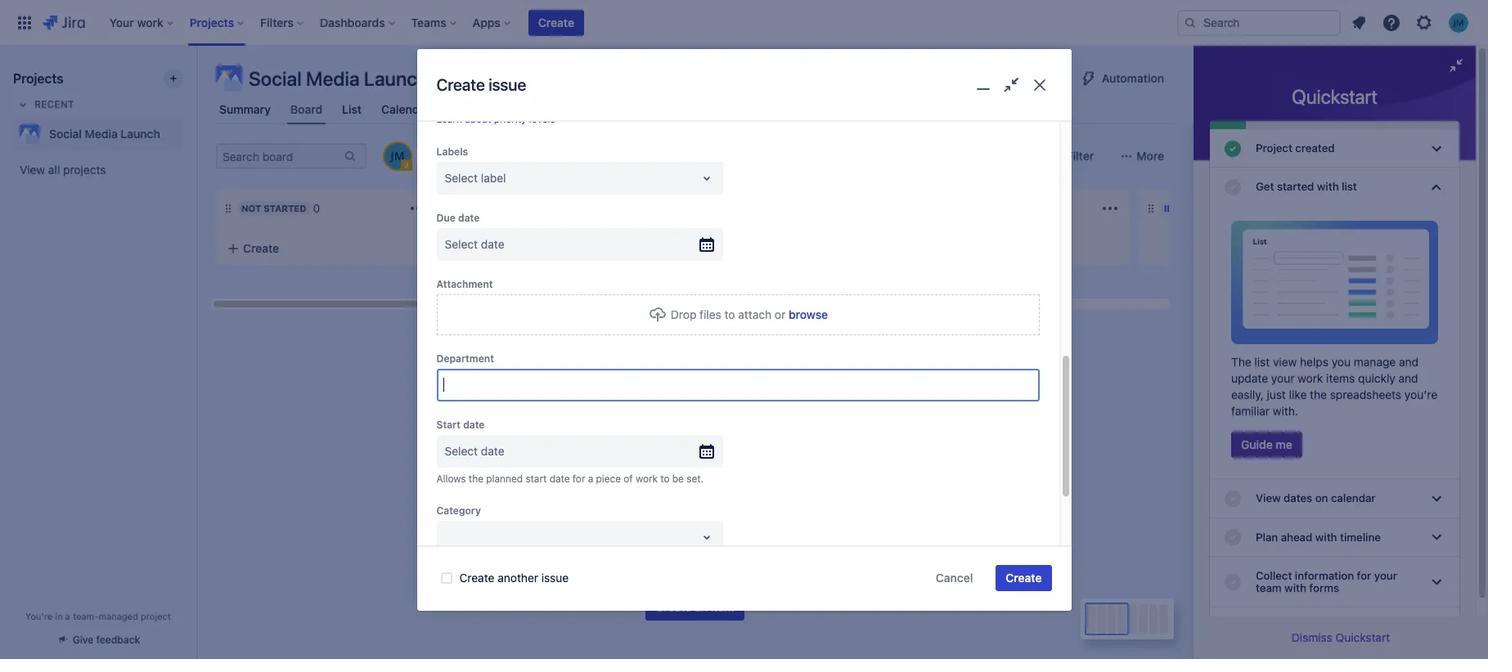 Task type: describe. For each thing, give the bounding box(es) containing it.
discard & close image
[[1028, 74, 1052, 97]]

items
[[1326, 372, 1355, 386]]

be
[[672, 473, 684, 485]]

automation
[[1102, 71, 1164, 85]]

familiar
[[1231, 405, 1270, 418]]

about
[[465, 113, 491, 125]]

0 vertical spatial social
[[249, 67, 302, 90]]

primary element
[[10, 0, 1177, 45]]

for inside track, organize and prioritize your team's work. get started by creating an item for your team.
[[710, 560, 725, 574]]

summary
[[219, 102, 271, 116]]

team-
[[73, 611, 99, 622]]

a inside scrollable content region
[[588, 473, 593, 485]]

manage
[[1354, 355, 1396, 369]]

another
[[498, 571, 538, 585]]

labels
[[436, 146, 468, 158]]

1 vertical spatial and
[[1399, 372, 1418, 386]]

with inside dropdown button
[[1317, 180, 1339, 193]]

like
[[1289, 388, 1307, 402]]

1 vertical spatial with
[[727, 510, 763, 533]]

create inside button
[[656, 601, 692, 614]]

create an item
[[656, 601, 734, 614]]

0
[[313, 201, 320, 215]]

drop
[[671, 308, 697, 321]]

date right "due"
[[458, 212, 480, 224]]

give feedback
[[73, 634, 140, 646]]

1 horizontal spatial media
[[306, 67, 360, 90]]

the inside the list view helps you manage and update your work items quickly and easily, just like the spreadsheets you're familiar with.
[[1310, 388, 1327, 402]]

jeremy miller image
[[385, 143, 411, 169]]

2 horizontal spatial a
[[767, 510, 777, 533]]

your up prioritize
[[639, 510, 677, 533]]

easily,
[[1231, 388, 1264, 402]]

view
[[20, 163, 45, 177]]

started for 0
[[264, 203, 306, 214]]

Department text field
[[438, 371, 1038, 400]]

1 horizontal spatial launch
[[364, 67, 428, 90]]

drop files to attach or browse
[[671, 308, 828, 321]]

recent
[[34, 98, 74, 110]]

files
[[700, 308, 721, 321]]

select date for due date
[[445, 237, 504, 251]]

track,
[[539, 543, 571, 557]]

projects
[[63, 163, 106, 177]]

browse button
[[789, 307, 828, 323]]

give
[[73, 634, 94, 646]]

minimize image
[[971, 74, 995, 97]]

tab list containing board
[[206, 95, 1184, 124]]

you're
[[25, 611, 53, 622]]

Search board text field
[[218, 145, 342, 168]]

view all projects link
[[13, 155, 183, 185]]

scrollable content region
[[417, 57, 1071, 574]]

started inside track, organize and prioritize your team's work. get started by creating an item for your team.
[[813, 543, 851, 557]]

visualize
[[559, 510, 635, 533]]

your down team's
[[728, 560, 751, 574]]

automation button
[[1069, 65, 1174, 92]]

by
[[606, 560, 619, 574]]

get started with list button
[[1210, 168, 1460, 207]]

summary link
[[216, 95, 274, 124]]

get inside "get started with list" dropdown button
[[1256, 180, 1274, 193]]

due
[[436, 212, 456, 224]]

feedback
[[96, 634, 140, 646]]

the list view helps you manage and update your work items quickly and easily, just like the spreadsheets you're familiar with.
[[1231, 355, 1438, 418]]

timeline link
[[446, 95, 499, 124]]

collapse recent projects image
[[13, 95, 33, 115]]

search image
[[1184, 16, 1197, 29]]

1 vertical spatial issue
[[541, 571, 569, 585]]

cancel button
[[926, 565, 983, 592]]

not started 0
[[241, 201, 320, 215]]

not
[[241, 203, 261, 214]]

0 horizontal spatial social
[[49, 127, 82, 141]]

an inside button
[[695, 601, 708, 614]]

automation image
[[1079, 69, 1099, 88]]

create issue
[[436, 76, 526, 94]]

guide me button
[[1231, 432, 1302, 459]]

list
[[342, 102, 362, 116]]

track, organize and prioritize your team's work. get started by creating an item for your team.
[[539, 543, 851, 574]]

started for with
[[1277, 180, 1314, 193]]

get started with list
[[1256, 180, 1357, 193]]

create issue dialog
[[417, 49, 1071, 611]]

calendar link
[[378, 95, 433, 124]]

0 horizontal spatial issue
[[489, 76, 526, 94]]

1 vertical spatial media
[[85, 127, 118, 141]]

date up planned
[[481, 444, 504, 458]]

visualize your work with a board
[[559, 510, 831, 533]]

set.
[[687, 473, 704, 485]]

planning
[[472, 203, 521, 214]]

select for start
[[445, 444, 478, 458]]

cancel
[[936, 571, 973, 585]]

board
[[781, 510, 831, 533]]

start
[[436, 419, 461, 431]]

guide me
[[1241, 438, 1293, 452]]

label
[[481, 171, 506, 185]]

guide
[[1241, 438, 1273, 452]]

date down planning
[[481, 237, 504, 251]]

levels
[[529, 113, 555, 125]]

create button inside the 'primary' 'element'
[[528, 9, 584, 36]]

allows
[[436, 473, 466, 485]]

projects
[[13, 71, 63, 86]]

0 horizontal spatial to
[[660, 473, 670, 485]]

social media launch link
[[13, 118, 177, 151]]

team.
[[754, 560, 784, 574]]

in
[[55, 611, 63, 622]]

project
[[141, 611, 171, 622]]

open image
[[697, 528, 716, 548]]



Task type: locate. For each thing, give the bounding box(es) containing it.
and up creating
[[623, 543, 643, 557]]

create button
[[528, 9, 584, 36], [217, 234, 438, 263], [996, 565, 1052, 592]]

0 vertical spatial launch
[[364, 67, 428, 90]]

work.
[[760, 543, 788, 557]]

date
[[458, 212, 480, 224], [481, 237, 504, 251], [463, 419, 485, 431], [481, 444, 504, 458], [550, 473, 570, 485]]

team's
[[722, 543, 756, 557]]

priority
[[494, 113, 527, 125]]

issue
[[489, 76, 526, 94], [541, 571, 569, 585]]

the right like
[[1310, 388, 1327, 402]]

item inside track, organize and prioritize your team's work. get started by creating an item for your team.
[[684, 560, 707, 574]]

social up summary
[[249, 67, 302, 90]]

of
[[624, 473, 633, 485]]

get right work.
[[791, 543, 810, 557]]

1 horizontal spatial social
[[249, 67, 302, 90]]

started left the 0
[[264, 203, 306, 214]]

0 horizontal spatial work
[[636, 473, 658, 485]]

0 vertical spatial and
[[1399, 355, 1419, 369]]

learn about priority levels
[[436, 113, 555, 125]]

forms
[[515, 102, 549, 116]]

item down open icon
[[684, 560, 707, 574]]

upload image
[[648, 305, 668, 325]]

item down track, organize and prioritize your team's work. get started by creating an item for your team. on the bottom of page
[[711, 601, 734, 614]]

to
[[725, 308, 735, 321], [660, 473, 670, 485]]

start
[[526, 473, 547, 485]]

and inside track, organize and prioritize your team's work. get started by creating an item for your team.
[[623, 543, 643, 557]]

0 vertical spatial select
[[445, 171, 478, 185]]

department
[[436, 353, 494, 365]]

0 vertical spatial the
[[1310, 388, 1327, 402]]

view
[[1273, 355, 1297, 369]]

an down track, organize and prioritize your team's work. get started by creating an item for your team. on the bottom of page
[[695, 601, 708, 614]]

0 horizontal spatial for
[[573, 473, 585, 485]]

item inside button
[[711, 601, 734, 614]]

0 vertical spatial with
[[1317, 180, 1339, 193]]

to right files
[[725, 308, 735, 321]]

2 vertical spatial create button
[[996, 565, 1052, 592]]

1 select date from the top
[[445, 237, 504, 251]]

create inside the 'primary' 'element'
[[538, 15, 574, 29]]

piece
[[596, 473, 621, 485]]

an
[[668, 560, 681, 574], [695, 601, 708, 614]]

and right the manage
[[1399, 355, 1419, 369]]

1 vertical spatial quickstart
[[1336, 631, 1390, 645]]

1 vertical spatial list
[[1255, 355, 1270, 369]]

update
[[1231, 372, 1268, 386]]

create an item button
[[646, 595, 744, 621]]

allows the planned start date for a piece of work to be set.
[[436, 473, 704, 485]]

date right start at the left of the page
[[550, 473, 570, 485]]

select down start date
[[445, 444, 478, 458]]

1 horizontal spatial list
[[1342, 180, 1357, 193]]

2 vertical spatial select
[[445, 444, 478, 458]]

0 horizontal spatial with
[[727, 510, 763, 533]]

0 horizontal spatial a
[[65, 611, 70, 622]]

for inside scrollable content region
[[573, 473, 585, 485]]

2 horizontal spatial work
[[1298, 372, 1323, 386]]

exit full screen image
[[1000, 74, 1023, 97]]

planned
[[486, 473, 523, 485]]

1 vertical spatial select date
[[445, 444, 504, 458]]

attachment
[[436, 278, 493, 290]]

3 select from the top
[[445, 444, 478, 458]]

0 horizontal spatial create button
[[217, 234, 438, 263]]

started
[[1277, 180, 1314, 193], [264, 203, 306, 214], [813, 543, 851, 557]]

forms link
[[512, 95, 587, 124]]

1 vertical spatial get
[[791, 543, 810, 557]]

managed
[[99, 611, 138, 622]]

tab list
[[206, 95, 1184, 124]]

and up "you're" at the bottom right
[[1399, 372, 1418, 386]]

1 horizontal spatial the
[[1310, 388, 1327, 402]]

social media launch up view all projects link
[[49, 127, 160, 141]]

1 vertical spatial social
[[49, 127, 82, 141]]

progress bar
[[1210, 121, 1460, 129]]

an down prioritize
[[668, 560, 681, 574]]

get right checked icon
[[1256, 180, 1274, 193]]

started down board at bottom right
[[813, 543, 851, 557]]

started inside dropdown button
[[1277, 180, 1314, 193]]

2 vertical spatial a
[[65, 611, 70, 622]]

0 vertical spatial work
[[1298, 372, 1323, 386]]

work inside scrollable content region
[[636, 473, 658, 485]]

helps
[[1300, 355, 1329, 369]]

0 vertical spatial social media launch
[[249, 67, 428, 90]]

1 horizontal spatial create button
[[528, 9, 584, 36]]

2 horizontal spatial create button
[[996, 565, 1052, 592]]

dismiss quickstart link
[[1292, 631, 1390, 645]]

a up work.
[[767, 510, 777, 533]]

an inside track, organize and prioritize your team's work. get started by creating an item for your team.
[[668, 560, 681, 574]]

date right start
[[463, 419, 485, 431]]

2 select from the top
[[445, 237, 478, 251]]

media up list
[[306, 67, 360, 90]]

quickly
[[1358, 372, 1396, 386]]

with.
[[1273, 405, 1298, 418]]

for left piece
[[573, 473, 585, 485]]

work for to
[[636, 473, 658, 485]]

1 horizontal spatial get
[[1256, 180, 1274, 193]]

create banner
[[0, 0, 1488, 46]]

browse
[[789, 308, 828, 321]]

social media launch up list
[[249, 67, 428, 90]]

started right checked icon
[[1277, 180, 1314, 193]]

category
[[436, 505, 481, 517]]

1 vertical spatial create button
[[217, 234, 438, 263]]

and
[[1399, 355, 1419, 369], [1399, 372, 1418, 386], [623, 543, 643, 557]]

quickstart
[[1292, 85, 1378, 108], [1336, 631, 1390, 645]]

with
[[1317, 180, 1339, 193], [727, 510, 763, 533]]

1 vertical spatial work
[[636, 473, 658, 485]]

attach
[[738, 308, 772, 321]]

0 vertical spatial create button
[[528, 9, 584, 36]]

0 horizontal spatial media
[[85, 127, 118, 141]]

you're
[[1405, 388, 1438, 402]]

open image
[[697, 168, 716, 188]]

select down due date
[[445, 237, 478, 251]]

a left piece
[[588, 473, 593, 485]]

2 horizontal spatial started
[[1277, 180, 1314, 193]]

1 select from the top
[[445, 171, 478, 185]]

for down team's
[[710, 560, 725, 574]]

1 vertical spatial a
[[767, 510, 777, 533]]

add people image
[[421, 146, 440, 166]]

0 vertical spatial an
[[668, 560, 681, 574]]

work inside the list view helps you manage and update your work items quickly and easily, just like the spreadsheets you're familiar with.
[[1298, 372, 1323, 386]]

0 vertical spatial to
[[725, 308, 735, 321]]

select for due
[[445, 237, 478, 251]]

1 vertical spatial started
[[264, 203, 306, 214]]

0 vertical spatial a
[[588, 473, 593, 485]]

your inside the list view helps you manage and update your work items quickly and easily, just like the spreadsheets you're familiar with.
[[1271, 372, 1295, 386]]

1 horizontal spatial a
[[588, 473, 593, 485]]

a
[[588, 473, 593, 485], [767, 510, 777, 533], [65, 611, 70, 622]]

your down view
[[1271, 372, 1295, 386]]

0 horizontal spatial started
[[264, 203, 306, 214]]

select date
[[445, 237, 504, 251], [445, 444, 504, 458]]

work for items
[[1298, 372, 1323, 386]]

issue up priority
[[489, 76, 526, 94]]

select down labels
[[445, 171, 478, 185]]

Search field
[[1177, 9, 1341, 36]]

your down visualize your work with a board
[[695, 543, 719, 557]]

0 vertical spatial get
[[1256, 180, 1274, 193]]

start date
[[436, 419, 485, 431]]

1 horizontal spatial with
[[1317, 180, 1339, 193]]

Labels text field
[[445, 170, 448, 186]]

1 horizontal spatial issue
[[541, 571, 569, 585]]

learn about priority levels link
[[436, 113, 555, 125]]

0 vertical spatial quickstart
[[1292, 85, 1378, 108]]

checked image
[[1223, 177, 1243, 197]]

board
[[290, 102, 322, 116]]

creating
[[622, 560, 665, 574]]

1 vertical spatial item
[[711, 601, 734, 614]]

calendar
[[381, 102, 430, 116]]

0 vertical spatial started
[[1277, 180, 1314, 193]]

select date down due date
[[445, 237, 504, 251]]

1 horizontal spatial item
[[711, 601, 734, 614]]

1 vertical spatial an
[[695, 601, 708, 614]]

a right the in
[[65, 611, 70, 622]]

me
[[1276, 438, 1293, 452]]

to left the be
[[660, 473, 670, 485]]

create another issue
[[459, 571, 569, 585]]

review
[[1177, 203, 1213, 214]]

0 vertical spatial select date
[[445, 237, 504, 251]]

1 vertical spatial the
[[469, 473, 484, 485]]

2 vertical spatial and
[[623, 543, 643, 557]]

work up track, organize and prioritize your team's work. get started by creating an item for your team. on the bottom of page
[[681, 510, 723, 533]]

select
[[445, 171, 478, 185], [445, 237, 478, 251], [445, 444, 478, 458]]

give feedback button
[[46, 627, 150, 654]]

select date down start date
[[445, 444, 504, 458]]

launch inside social media launch link
[[121, 127, 160, 141]]

social down the recent
[[49, 127, 82, 141]]

you
[[1332, 355, 1351, 369]]

jira image
[[43, 13, 85, 32], [43, 13, 85, 32]]

list link
[[339, 95, 365, 124]]

work right of
[[636, 473, 658, 485]]

the inside scrollable content region
[[469, 473, 484, 485]]

2 vertical spatial work
[[681, 510, 723, 533]]

item
[[684, 560, 707, 574], [711, 601, 734, 614]]

1 vertical spatial to
[[660, 473, 670, 485]]

0 horizontal spatial launch
[[121, 127, 160, 141]]

get inside track, organize and prioritize your team's work. get started by creating an item for your team.
[[791, 543, 810, 557]]

2 select date from the top
[[445, 444, 504, 458]]

just
[[1267, 388, 1286, 402]]

prioritize
[[646, 543, 692, 557]]

list inside the list view helps you manage and update your work items quickly and easily, just like the spreadsheets you're familiar with.
[[1255, 355, 1270, 369]]

dismiss
[[1292, 631, 1333, 645]]

issue down 'track,'
[[541, 571, 569, 585]]

0 horizontal spatial social media launch
[[49, 127, 160, 141]]

0 vertical spatial item
[[684, 560, 707, 574]]

0 vertical spatial for
[[573, 473, 585, 485]]

0 horizontal spatial the
[[469, 473, 484, 485]]

select date for start date
[[445, 444, 504, 458]]

launch up the calendar
[[364, 67, 428, 90]]

2 vertical spatial started
[[813, 543, 851, 557]]

1 horizontal spatial social media launch
[[249, 67, 428, 90]]

you're in a team-managed project
[[25, 611, 171, 622]]

dismiss quickstart
[[1292, 631, 1390, 645]]

1 horizontal spatial an
[[695, 601, 708, 614]]

0 horizontal spatial an
[[668, 560, 681, 574]]

1 vertical spatial launch
[[121, 127, 160, 141]]

0 vertical spatial media
[[306, 67, 360, 90]]

in review
[[1164, 203, 1213, 214]]

1 vertical spatial select
[[445, 237, 478, 251]]

0 horizontal spatial item
[[684, 560, 707, 574]]

or
[[775, 308, 786, 321]]

learn
[[436, 113, 462, 125]]

timeline
[[450, 102, 495, 116]]

Category text field
[[445, 530, 448, 546]]

in
[[1164, 203, 1174, 214]]

1 horizontal spatial started
[[813, 543, 851, 557]]

all
[[48, 163, 60, 177]]

launch up view all projects link
[[121, 127, 160, 141]]

the
[[1231, 355, 1252, 369]]

1 vertical spatial for
[[710, 560, 725, 574]]

0 horizontal spatial list
[[1255, 355, 1270, 369]]

1 horizontal spatial work
[[681, 510, 723, 533]]

started inside the not started 0
[[264, 203, 306, 214]]

minimize image
[[1447, 56, 1466, 75]]

1 horizontal spatial for
[[710, 560, 725, 574]]

work down helps
[[1298, 372, 1323, 386]]

0 vertical spatial issue
[[489, 76, 526, 94]]

due date
[[436, 212, 480, 224]]

media up view all projects link
[[85, 127, 118, 141]]

0 vertical spatial list
[[1342, 180, 1357, 193]]

0 horizontal spatial get
[[791, 543, 810, 557]]

1 vertical spatial social media launch
[[49, 127, 160, 141]]

work
[[1298, 372, 1323, 386], [636, 473, 658, 485], [681, 510, 723, 533]]

list inside "get started with list" dropdown button
[[1342, 180, 1357, 193]]

the right allows
[[469, 473, 484, 485]]

spreadsheets
[[1330, 388, 1402, 402]]

1 horizontal spatial to
[[725, 308, 735, 321]]



Task type: vqa. For each thing, say whether or not it's contained in the screenshot.
the 'jeremy miller' link
no



